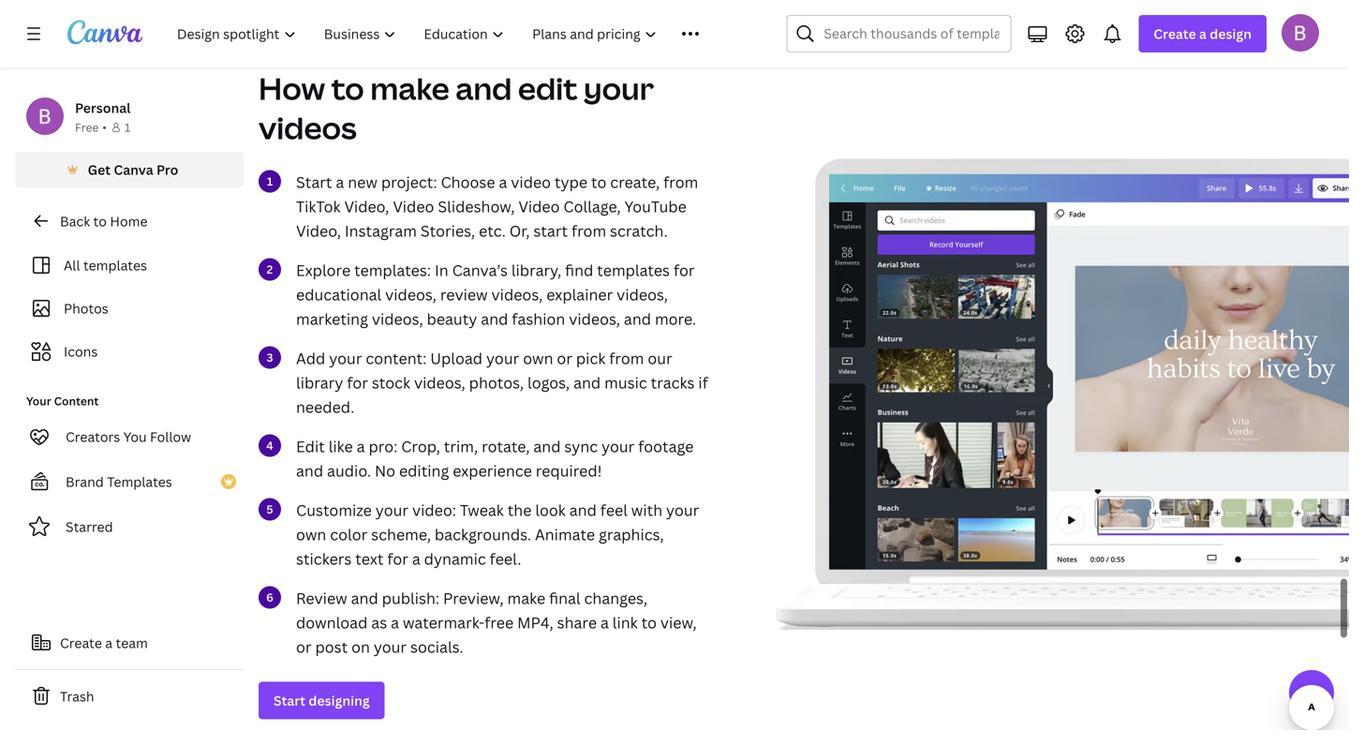 Task type: describe. For each thing, give the bounding box(es) containing it.
type
[[555, 172, 588, 192]]

to inside how to make and edit your videos
[[331, 68, 364, 109]]

and inside customize your video: tweak the look and feel with your own color scheme, backgrounds. animate graphics, stickers text for a dynamic feel.
[[570, 500, 597, 520]]

your inside review and publish: preview, make final changes, download as a watermark-free mp4, share a link to view, or post on your socials.
[[374, 637, 407, 657]]

a inside edit like a pro: crop, trim, rotate, and sync your footage and audio. no editing experience required!
[[357, 436, 365, 457]]

0 horizontal spatial from
[[572, 221, 606, 241]]

start for start a new project: choose a video type to create, from tiktok video, video slideshow, video collage, youtube video, instagram stories, etc. or, start from scratch.
[[296, 172, 332, 192]]

icons link
[[26, 334, 232, 369]]

a left video
[[499, 172, 507, 192]]

videos, up content:
[[372, 309, 423, 329]]

find
[[565, 260, 594, 280]]

publish:
[[382, 588, 440, 608]]

your right with
[[666, 500, 699, 520]]

•
[[102, 119, 107, 135]]

post
[[315, 637, 348, 657]]

collage,
[[564, 196, 621, 217]]

crop,
[[401, 436, 440, 457]]

or,
[[510, 221, 530, 241]]

the
[[508, 500, 532, 520]]

needed.
[[296, 397, 354, 417]]

templates inside explore templates: in canva's library, find templates for educational videos, review videos, explainer videos, marketing videos, beauty and fashion videos, and more.
[[597, 260, 670, 280]]

for inside add your content: upload your own or pick from our library for stock videos, photos, logos, and music tracks if needed.
[[347, 373, 368, 393]]

dynamic
[[424, 549, 486, 569]]

create for create a design
[[1154, 25, 1196, 43]]

video:
[[412, 500, 456, 520]]

tracks
[[651, 373, 695, 393]]

start designing link
[[259, 682, 385, 719]]

for inside explore templates: in canva's library, find templates for educational videos, review videos, explainer videos, marketing videos, beauty and fashion videos, and more.
[[674, 260, 695, 280]]

own inside add your content: upload your own or pick from our library for stock videos, photos, logos, and music tracks if needed.
[[523, 348, 553, 368]]

instagram
[[345, 221, 417, 241]]

free
[[75, 119, 99, 135]]

free
[[485, 613, 514, 633]]

make inside how to make and edit your videos
[[370, 68, 449, 109]]

rotate,
[[482, 436, 530, 457]]

how to make and edit your videos
[[259, 68, 654, 148]]

from inside add your content: upload your own or pick from our library for stock videos, photos, logos, and music tracks if needed.
[[609, 348, 644, 368]]

templates:
[[354, 260, 431, 280]]

required!
[[536, 461, 602, 481]]

more.
[[655, 309, 696, 329]]

logos,
[[528, 373, 570, 393]]

add your content: upload your own or pick from our library for stock videos, photos, logos, and music tracks if needed.
[[296, 348, 708, 417]]

edit
[[518, 68, 578, 109]]

icons
[[64, 343, 98, 360]]

library,
[[512, 260, 562, 280]]

library
[[296, 373, 343, 393]]

review
[[296, 588, 347, 608]]

animate
[[535, 524, 595, 545]]

1 horizontal spatial video,
[[344, 196, 389, 217]]

get canva pro
[[88, 161, 178, 179]]

home
[[110, 212, 148, 230]]

stories,
[[421, 221, 475, 241]]

a inside button
[[105, 634, 113, 652]]

templates
[[107, 473, 172, 491]]

create a design
[[1154, 25, 1252, 43]]

videos, inside add your content: upload your own or pick from our library for stock videos, photos, logos, and music tracks if needed.
[[414, 373, 466, 393]]

tweak
[[460, 500, 504, 520]]

videos, down library,
[[492, 285, 543, 305]]

as
[[371, 613, 387, 633]]

pro
[[156, 161, 178, 179]]

brand templates
[[66, 473, 172, 491]]

follow
[[150, 428, 191, 446]]

1 vertical spatial video,
[[296, 221, 341, 241]]

scratch.
[[610, 221, 668, 241]]

starred link
[[15, 508, 244, 545]]

all templates link
[[26, 247, 232, 283]]

customize
[[296, 500, 372, 520]]

start designing
[[274, 692, 370, 710]]

start for start designing
[[274, 692, 306, 710]]

stock
[[372, 373, 410, 393]]

free •
[[75, 119, 107, 135]]

your
[[26, 393, 51, 409]]

trim,
[[444, 436, 478, 457]]

no
[[375, 461, 395, 481]]

your up scheme,
[[376, 500, 409, 520]]

like
[[329, 436, 353, 457]]

link
[[613, 613, 638, 633]]

project:
[[381, 172, 437, 192]]

make inside review and publish: preview, make final changes, download as a watermark-free mp4, share a link to view, or post on your socials.
[[507, 588, 546, 608]]

and left more.
[[624, 309, 651, 329]]

text
[[355, 549, 384, 569]]

and down edit
[[296, 461, 323, 481]]

beauty
[[427, 309, 477, 329]]

editing
[[399, 461, 449, 481]]

stickers
[[296, 549, 352, 569]]

get
[[88, 161, 111, 179]]

1
[[125, 119, 130, 135]]

pro:
[[369, 436, 398, 457]]

Search search field
[[824, 16, 999, 52]]

2 horizontal spatial from
[[664, 172, 698, 192]]

or inside add your content: upload your own or pick from our library for stock videos, photos, logos, and music tracks if needed.
[[557, 348, 573, 368]]

edit like a pro: crop, trim, rotate, and sync your footage and audio. no editing experience required!
[[296, 436, 694, 481]]

choose
[[441, 172, 495, 192]]

add
[[296, 348, 325, 368]]

our
[[648, 348, 673, 368]]

pick
[[576, 348, 606, 368]]

to right back on the left
[[93, 212, 107, 230]]



Task type: vqa. For each thing, say whether or not it's contained in the screenshot.
THE ALL to the top
no



Task type: locate. For each thing, give the bounding box(es) containing it.
a
[[1200, 25, 1207, 43], [336, 172, 344, 192], [499, 172, 507, 192], [357, 436, 365, 457], [412, 549, 421, 569], [391, 613, 399, 633], [601, 613, 609, 633], [105, 634, 113, 652]]

from up youtube
[[664, 172, 698, 192]]

brand
[[66, 473, 104, 491]]

0 horizontal spatial video,
[[296, 221, 341, 241]]

designing
[[309, 692, 370, 710]]

from down collage,
[[572, 221, 606, 241]]

1 vertical spatial from
[[572, 221, 606, 241]]

top level navigation element
[[165, 15, 742, 52], [165, 15, 742, 52]]

for up more.
[[674, 260, 695, 280]]

1 horizontal spatial templates
[[597, 260, 670, 280]]

and left edit
[[456, 68, 512, 109]]

create left team in the left bottom of the page
[[60, 634, 102, 652]]

tiktok
[[296, 196, 341, 217]]

from up music
[[609, 348, 644, 368]]

make
[[370, 68, 449, 109], [507, 588, 546, 608]]

bob builder image
[[1282, 14, 1319, 51]]

your inside how to make and edit your videos
[[584, 68, 654, 109]]

video down project:
[[393, 196, 434, 217]]

1 vertical spatial create
[[60, 634, 102, 652]]

back
[[60, 212, 90, 230]]

get canva pro button
[[15, 152, 244, 187]]

your right the add
[[329, 348, 362, 368]]

video
[[511, 172, 551, 192]]

videos, down upload
[[414, 373, 466, 393]]

a left new
[[336, 172, 344, 192]]

photos link
[[26, 291, 232, 326]]

1 horizontal spatial or
[[557, 348, 573, 368]]

1 vertical spatial own
[[296, 524, 326, 545]]

videos, down templates:
[[385, 285, 437, 305]]

1 video from the left
[[393, 196, 434, 217]]

color
[[330, 524, 368, 545]]

None search field
[[787, 15, 1012, 52]]

review and publish: preview, make final changes, download as a watermark-free mp4, share a link to view, or post on your socials.
[[296, 588, 697, 657]]

templates right all
[[83, 256, 147, 274]]

start inside start a new project: choose a video type to create, from tiktok video, video slideshow, video collage, youtube video, instagram stories, etc. or, start from scratch.
[[296, 172, 332, 192]]

if
[[699, 373, 708, 393]]

marketing
[[296, 309, 368, 329]]

view,
[[661, 613, 697, 633]]

0 vertical spatial own
[[523, 348, 553, 368]]

scheme,
[[371, 524, 431, 545]]

to right link
[[642, 613, 657, 633]]

and
[[456, 68, 512, 109], [481, 309, 508, 329], [624, 309, 651, 329], [574, 373, 601, 393], [534, 436, 561, 457], [296, 461, 323, 481], [570, 500, 597, 520], [351, 588, 378, 608]]

and inside how to make and edit your videos
[[456, 68, 512, 109]]

2 vertical spatial from
[[609, 348, 644, 368]]

slideshow,
[[438, 196, 515, 217]]

feel
[[600, 500, 628, 520]]

explainer
[[547, 285, 613, 305]]

2 video from the left
[[519, 196, 560, 217]]

music
[[605, 373, 647, 393]]

videos
[[259, 107, 357, 148]]

create left design
[[1154, 25, 1196, 43]]

canva's
[[452, 260, 508, 280]]

with
[[631, 500, 663, 520]]

templates down scratch. at top left
[[597, 260, 670, 280]]

to inside start a new project: choose a video type to create, from tiktok video, video slideshow, video collage, youtube video, instagram stories, etc. or, start from scratch.
[[591, 172, 607, 192]]

0 vertical spatial video,
[[344, 196, 389, 217]]

creators you follow
[[66, 428, 191, 446]]

back to home
[[60, 212, 148, 230]]

video down video
[[519, 196, 560, 217]]

a right like
[[357, 436, 365, 457]]

a inside dropdown button
[[1200, 25, 1207, 43]]

customize your video: tweak the look and feel with your own color scheme, backgrounds. animate graphics, stickers text for a dynamic feel.
[[296, 500, 699, 569]]

explore
[[296, 260, 351, 280]]

changes,
[[584, 588, 648, 608]]

trash
[[60, 687, 94, 705]]

or inside review and publish: preview, make final changes, download as a watermark-free mp4, share a link to view, or post on your socials.
[[296, 637, 312, 657]]

videos, up more.
[[617, 285, 668, 305]]

socials.
[[410, 637, 464, 657]]

start
[[534, 221, 568, 241]]

new
[[348, 172, 378, 192]]

explore templates: in canva's library, find templates for educational videos, review videos, explainer videos, marketing videos, beauty and fashion videos, and more.
[[296, 260, 696, 329]]

final
[[549, 588, 581, 608]]

1 horizontal spatial video
[[519, 196, 560, 217]]

team
[[116, 634, 148, 652]]

edit
[[296, 436, 325, 457]]

own inside customize your video: tweak the look and feel with your own color scheme, backgrounds. animate graphics, stickers text for a dynamic feel.
[[296, 524, 326, 545]]

1 horizontal spatial make
[[507, 588, 546, 608]]

0 vertical spatial start
[[296, 172, 332, 192]]

0 vertical spatial or
[[557, 348, 573, 368]]

start up the tiktok
[[296, 172, 332, 192]]

your inside edit like a pro: crop, trim, rotate, and sync your footage and audio. no editing experience required!
[[602, 436, 635, 457]]

0 horizontal spatial own
[[296, 524, 326, 545]]

0 horizontal spatial for
[[347, 373, 368, 393]]

share
[[557, 613, 597, 633]]

0 horizontal spatial or
[[296, 637, 312, 657]]

and up the animate
[[570, 500, 597, 520]]

or left post
[[296, 637, 312, 657]]

for inside customize your video: tweak the look and feel with your own color scheme, backgrounds. animate graphics, stickers text for a dynamic feel.
[[387, 549, 409, 569]]

and down pick
[[574, 373, 601, 393]]

templates
[[83, 256, 147, 274], [597, 260, 670, 280]]

for
[[674, 260, 695, 280], [347, 373, 368, 393], [387, 549, 409, 569]]

create inside dropdown button
[[1154, 25, 1196, 43]]

a left link
[[601, 613, 609, 633]]

to inside review and publish: preview, make final changes, download as a watermark-free mp4, share a link to view, or post on your socials.
[[642, 613, 657, 633]]

your
[[584, 68, 654, 109], [329, 348, 362, 368], [486, 348, 519, 368], [602, 436, 635, 457], [376, 500, 409, 520], [666, 500, 699, 520], [374, 637, 407, 657]]

and inside review and publish: preview, make final changes, download as a watermark-free mp4, share a link to view, or post on your socials.
[[351, 588, 378, 608]]

a down scheme,
[[412, 549, 421, 569]]

video
[[393, 196, 434, 217], [519, 196, 560, 217]]

for left stock
[[347, 373, 368, 393]]

a left team in the left bottom of the page
[[105, 634, 113, 652]]

and down review
[[481, 309, 508, 329]]

1 horizontal spatial create
[[1154, 25, 1196, 43]]

start
[[296, 172, 332, 192], [274, 692, 306, 710]]

create for create a team
[[60, 634, 102, 652]]

your up photos,
[[486, 348, 519, 368]]

videos, down explainer
[[569, 309, 620, 329]]

2 horizontal spatial for
[[674, 260, 695, 280]]

1 vertical spatial start
[[274, 692, 306, 710]]

design
[[1210, 25, 1252, 43]]

1 horizontal spatial for
[[387, 549, 409, 569]]

and inside add your content: upload your own or pick from our library for stock videos, photos, logos, and music tracks if needed.
[[574, 373, 601, 393]]

how to make and edit your videos image
[[776, 159, 1349, 630]]

personal
[[75, 99, 131, 117]]

your right sync in the bottom left of the page
[[602, 436, 635, 457]]

own up stickers
[[296, 524, 326, 545]]

preview,
[[443, 588, 504, 608]]

2 vertical spatial for
[[387, 549, 409, 569]]

0 horizontal spatial video
[[393, 196, 434, 217]]

back to home link
[[15, 202, 244, 240]]

your right edit
[[584, 68, 654, 109]]

0 vertical spatial from
[[664, 172, 698, 192]]

a right as
[[391, 613, 399, 633]]

for down scheme,
[[387, 549, 409, 569]]

create a team button
[[15, 624, 244, 662]]

0 vertical spatial create
[[1154, 25, 1196, 43]]

0 vertical spatial for
[[674, 260, 695, 280]]

educational
[[296, 285, 382, 305]]

photos,
[[469, 373, 524, 393]]

watermark-
[[403, 613, 485, 633]]

and up as
[[351, 588, 378, 608]]

and up required!
[[534, 436, 561, 457]]

own up 'logos,'
[[523, 348, 553, 368]]

1 horizontal spatial own
[[523, 348, 553, 368]]

0 horizontal spatial make
[[370, 68, 449, 109]]

canva
[[114, 161, 153, 179]]

1 vertical spatial make
[[507, 588, 546, 608]]

1 vertical spatial for
[[347, 373, 368, 393]]

create,
[[610, 172, 660, 192]]

video, down the tiktok
[[296, 221, 341, 241]]

or left pick
[[557, 348, 573, 368]]

your down as
[[374, 637, 407, 657]]

creators you follow link
[[15, 418, 244, 455]]

in
[[435, 260, 449, 280]]

on
[[352, 637, 370, 657]]

video,
[[344, 196, 389, 217], [296, 221, 341, 241]]

start left designing
[[274, 692, 306, 710]]

0 vertical spatial make
[[370, 68, 449, 109]]

start a new project: choose a video type to create, from tiktok video, video slideshow, video collage, youtube video, instagram stories, etc. or, start from scratch.
[[296, 172, 698, 241]]

create inside button
[[60, 634, 102, 652]]

0 horizontal spatial templates
[[83, 256, 147, 274]]

own
[[523, 348, 553, 368], [296, 524, 326, 545]]

photos
[[64, 299, 108, 317]]

all
[[64, 256, 80, 274]]

create
[[1154, 25, 1196, 43], [60, 634, 102, 652]]

1 horizontal spatial from
[[609, 348, 644, 368]]

1 vertical spatial or
[[296, 637, 312, 657]]

0 horizontal spatial create
[[60, 634, 102, 652]]

templates inside 'link'
[[83, 256, 147, 274]]

to right how
[[331, 68, 364, 109]]

fashion
[[512, 309, 565, 329]]

a inside customize your video: tweak the look and feel with your own color scheme, backgrounds. animate graphics, stickers text for a dynamic feel.
[[412, 549, 421, 569]]

starred
[[66, 518, 113, 536]]

review
[[440, 285, 488, 305]]

to up collage,
[[591, 172, 607, 192]]

video, down new
[[344, 196, 389, 217]]

you
[[123, 428, 147, 446]]

creators
[[66, 428, 120, 446]]

all templates
[[64, 256, 147, 274]]

a left design
[[1200, 25, 1207, 43]]



